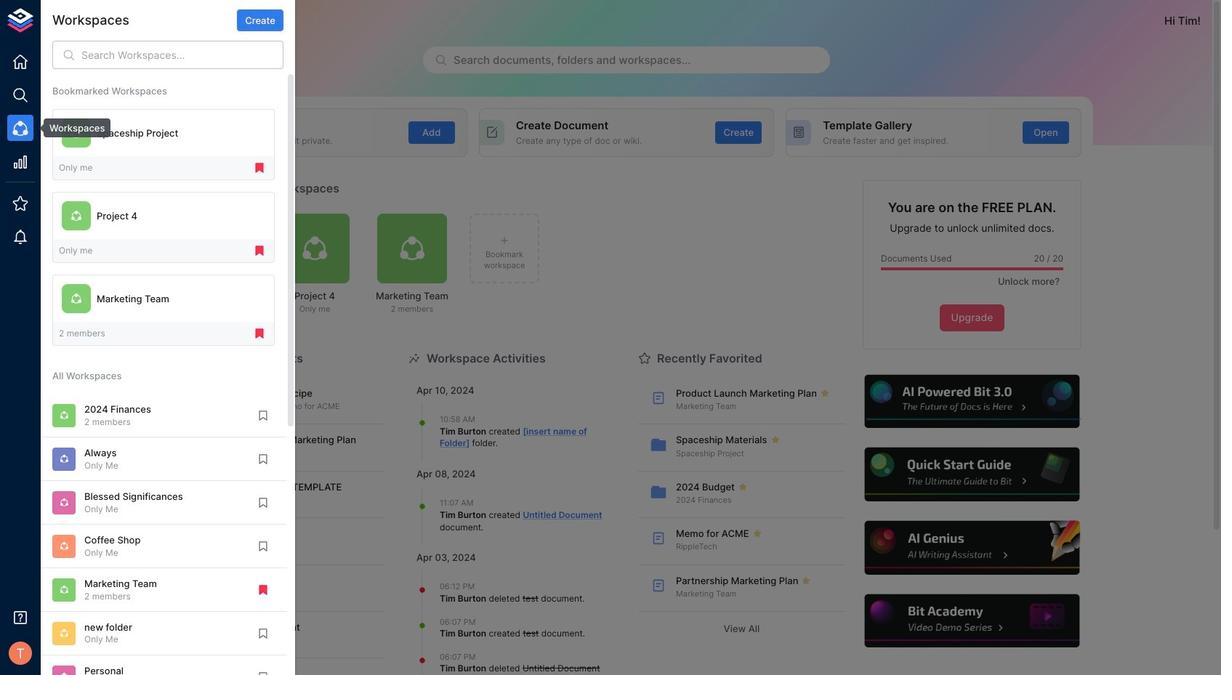 Task type: locate. For each thing, give the bounding box(es) containing it.
2 vertical spatial bookmark image
[[257, 628, 270, 641]]

bookmark image
[[257, 409, 270, 422], [257, 453, 270, 466], [257, 671, 270, 676]]

Search Workspaces... text field
[[81, 41, 284, 69]]

3 bookmark image from the top
[[257, 671, 270, 676]]

2 vertical spatial bookmark image
[[257, 671, 270, 676]]

0 vertical spatial bookmark image
[[257, 497, 270, 510]]

1 vertical spatial remove bookmark image
[[253, 245, 266, 258]]

1 help image from the top
[[863, 373, 1082, 431]]

1 vertical spatial bookmark image
[[257, 453, 270, 466]]

remove bookmark image
[[253, 162, 266, 175], [253, 245, 266, 258], [257, 584, 270, 597]]

tooltip
[[33, 119, 111, 138]]

help image
[[863, 373, 1082, 431], [863, 446, 1082, 504], [863, 519, 1082, 577], [863, 593, 1082, 651]]

1 bookmark image from the top
[[257, 409, 270, 422]]

2 vertical spatial remove bookmark image
[[257, 584, 270, 597]]

1 vertical spatial bookmark image
[[257, 540, 270, 553]]

1 bookmark image from the top
[[257, 497, 270, 510]]

0 vertical spatial bookmark image
[[257, 409, 270, 422]]

3 bookmark image from the top
[[257, 628, 270, 641]]

bookmark image
[[257, 497, 270, 510], [257, 540, 270, 553], [257, 628, 270, 641]]

2 bookmark image from the top
[[257, 540, 270, 553]]



Task type: describe. For each thing, give the bounding box(es) containing it.
2 bookmark image from the top
[[257, 453, 270, 466]]

4 help image from the top
[[863, 593, 1082, 651]]

remove bookmark image
[[253, 327, 266, 341]]

2 help image from the top
[[863, 446, 1082, 504]]

3 help image from the top
[[863, 519, 1082, 577]]

0 vertical spatial remove bookmark image
[[253, 162, 266, 175]]



Task type: vqa. For each thing, say whether or not it's contained in the screenshot.
2nd Bookmark image from the top of the page
yes



